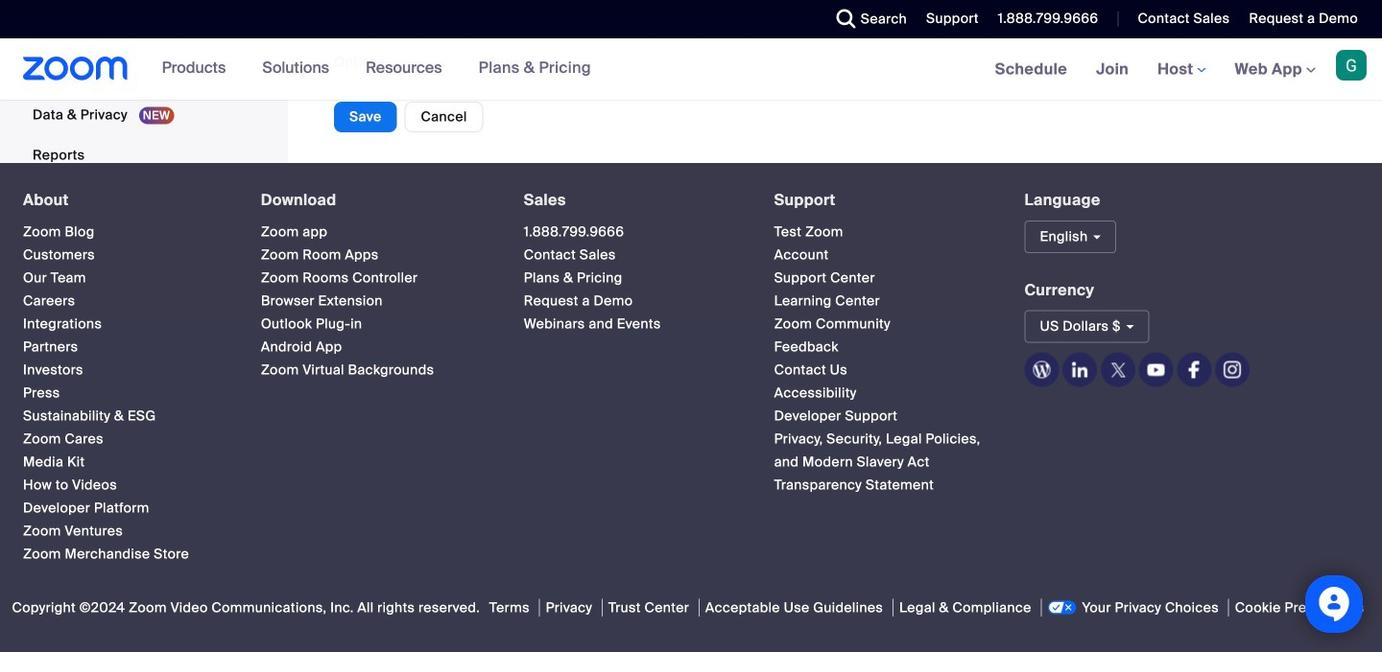 Task type: describe. For each thing, give the bounding box(es) containing it.
zoom logo image
[[23, 57, 128, 81]]

profile picture image
[[1337, 50, 1367, 81]]

1 heading from the left
[[23, 192, 226, 209]]



Task type: locate. For each thing, give the bounding box(es) containing it.
personal menu menu
[[0, 0, 282, 177]]

4 heading from the left
[[774, 192, 990, 209]]

product information navigation
[[147, 38, 606, 100]]

banner
[[0, 38, 1383, 101]]

meetings navigation
[[981, 38, 1383, 101]]

heading
[[23, 192, 226, 209], [261, 192, 489, 209], [524, 192, 740, 209], [774, 192, 990, 209]]

3 heading from the left
[[524, 192, 740, 209]]

2 heading from the left
[[261, 192, 489, 209]]



Task type: vqa. For each thing, say whether or not it's contained in the screenshot.
third heading from the left
yes



